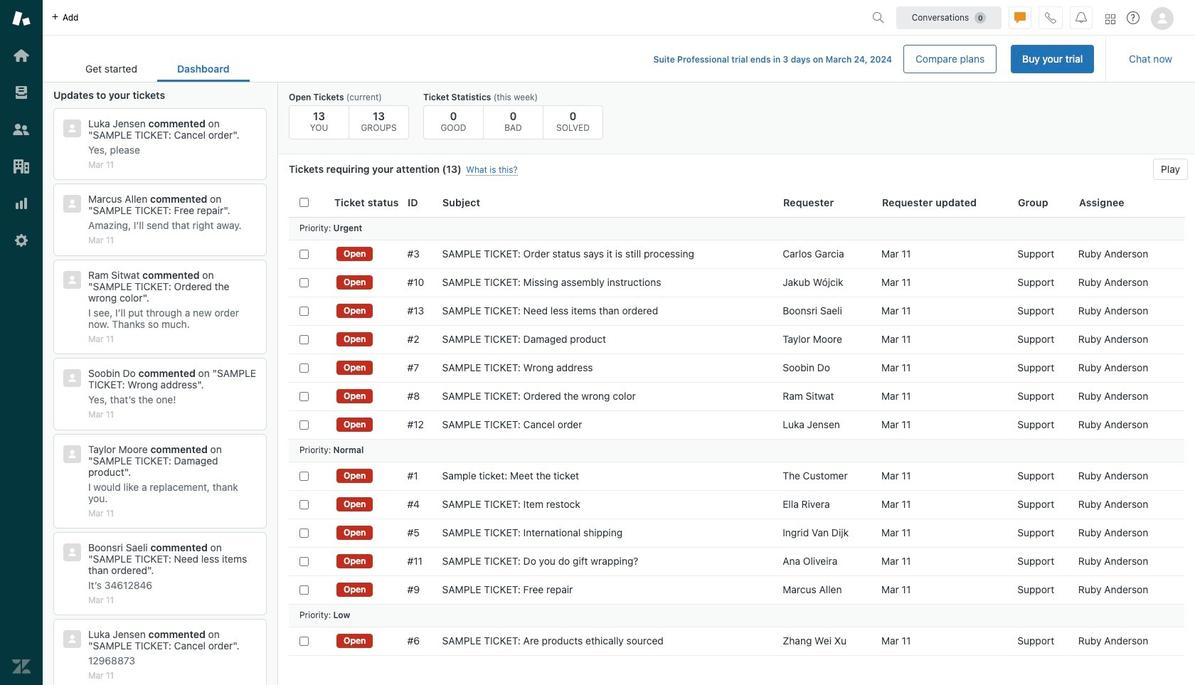 Task type: describe. For each thing, give the bounding box(es) containing it.
get started image
[[12, 46, 31, 65]]

views image
[[12, 83, 31, 102]]

March 24, 2024 text field
[[826, 54, 892, 65]]

customers image
[[12, 120, 31, 139]]

zendesk products image
[[1106, 14, 1116, 24]]

button displays agent's chat status as away. image
[[1015, 12, 1026, 23]]

reporting image
[[12, 194, 31, 213]]

Select All Tickets checkbox
[[300, 198, 309, 207]]

get help image
[[1127, 11, 1140, 24]]



Task type: locate. For each thing, give the bounding box(es) containing it.
zendesk support image
[[12, 9, 31, 28]]

admin image
[[12, 231, 31, 250]]

tab list
[[65, 55, 249, 82]]

tab
[[65, 55, 157, 82]]

organizations image
[[12, 157, 31, 176]]

grid
[[278, 189, 1195, 685]]

None checkbox
[[300, 335, 309, 344], [300, 363, 309, 372], [300, 392, 309, 401], [300, 471, 309, 481], [300, 500, 309, 509], [300, 528, 309, 538], [300, 335, 309, 344], [300, 363, 309, 372], [300, 392, 309, 401], [300, 471, 309, 481], [300, 500, 309, 509], [300, 528, 309, 538]]

None checkbox
[[300, 249, 309, 259], [300, 278, 309, 287], [300, 306, 309, 316], [300, 420, 309, 429], [300, 557, 309, 566], [300, 585, 309, 594], [300, 636, 309, 646], [300, 249, 309, 259], [300, 278, 309, 287], [300, 306, 309, 316], [300, 420, 309, 429], [300, 557, 309, 566], [300, 585, 309, 594], [300, 636, 309, 646]]

zendesk image
[[12, 657, 31, 676]]

notifications image
[[1076, 12, 1087, 23]]

main element
[[0, 0, 43, 685]]



Task type: vqa. For each thing, say whether or not it's contained in the screenshot.
SELECT ALL TICKETS "OPTION"
yes



